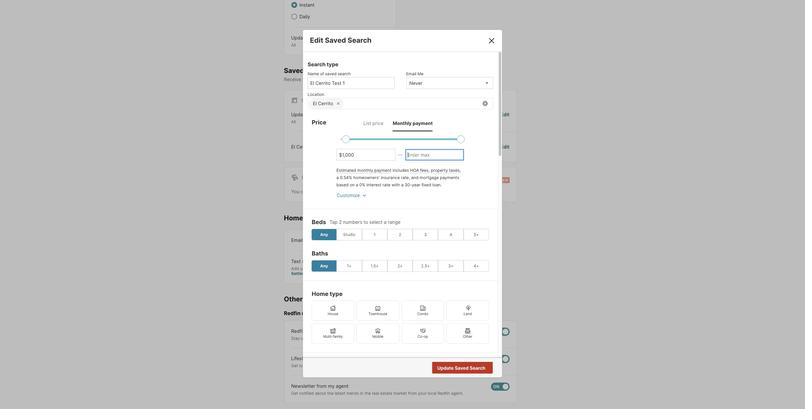 Task type: vqa. For each thing, say whether or not it's contained in the screenshot.
…
no



Task type: describe. For each thing, give the bounding box(es) containing it.
Mobile checkbox
[[357, 324, 399, 344]]

email me
[[406, 71, 424, 76]]

option group for home type
[[312, 301, 489, 344]]

timely
[[303, 77, 316, 82]]

1 vertical spatial payment
[[374, 168, 392, 173]]

sale
[[312, 98, 324, 104]]

mortgage
[[420, 175, 439, 180]]

2+
[[398, 264, 403, 269]]

update saved search
[[437, 366, 486, 371]]

newsletter from my agent get notified about the latest trends in the real estate market from your local redfin agent.
[[291, 384, 463, 396]]

tips
[[315, 356, 324, 362]]

1 , from the left
[[429, 168, 430, 173]]

agent
[[336, 384, 349, 389]]

fees
[[420, 168, 429, 173]]

2 all from the top
[[291, 119, 296, 124]]

2 update types all from the top
[[291, 112, 321, 124]]

2+ radio
[[387, 261, 413, 272]]

% inside % homeowners' insurance rate, and mortgage payments based on a
[[349, 175, 352, 180]]

edit button for update types
[[501, 111, 510, 125]]

on right always
[[383, 237, 389, 243]]

features,
[[363, 336, 380, 341]]

real
[[372, 391, 379, 396]]

a inside ', a'
[[337, 175, 339, 180]]

select
[[369, 219, 383, 225]]

1 all from the top
[[291, 43, 296, 47]]

1 vertical spatial searches
[[340, 189, 361, 195]]

no emails
[[456, 144, 477, 150]]

House checkbox
[[312, 301, 354, 321]]

name of saved search element
[[308, 68, 392, 77]]

and inside % homeowners' insurance rate, and mortgage payments based on a
[[411, 175, 419, 180]]

for
[[398, 189, 404, 195]]

0 horizontal spatial 1
[[324, 144, 326, 150]]

buy
[[396, 336, 403, 341]]

test
[[313, 144, 322, 150]]

update inside button
[[437, 366, 454, 371]]

you
[[291, 189, 300, 195]]

saved up search type
[[325, 36, 346, 44]]

saved
[[325, 71, 337, 76]]

how
[[381, 336, 389, 341]]

any for 1+
[[320, 264, 328, 269]]

5+ checkbox
[[464, 229, 489, 241]]

1.5+ radio
[[362, 261, 387, 272]]

year
[[412, 182, 421, 187]]

4
[[450, 232, 452, 237]]

price
[[373, 120, 384, 126]]

home type
[[312, 291, 343, 298]]

1 inside option
[[374, 232, 376, 237]]

list
[[363, 120, 371, 126]]

, a
[[337, 168, 461, 180]]

redfin news stay up to date on redfin's tools and features, how to buy or sell a home, and connect with an agent.
[[291, 329, 486, 341]]

0 vertical spatial update
[[291, 35, 307, 41]]

based inside % homeowners' insurance rate, and mortgage payments based on a
[[337, 182, 349, 187]]

get inside newsletter from my agent get notified about the latest trends in the real estate market from your local redfin agent.
[[291, 391, 298, 396]]

2 horizontal spatial to
[[391, 336, 394, 341]]

news
[[307, 329, 318, 334]]

edit for edit saved search
[[310, 36, 323, 44]]

monthly
[[357, 168, 373, 173]]

1.5+
[[371, 264, 379, 269]]

0 vertical spatial option group
[[312, 229, 489, 241]]

based inside saved searches receive timely notifications based on your preferred search filters.
[[346, 77, 359, 82]]

1 horizontal spatial %
[[362, 182, 365, 187]]

redfin's
[[328, 336, 343, 341]]

0 horizontal spatial in
[[339, 266, 342, 271]]

property
[[431, 168, 448, 173]]

any for studio
[[320, 232, 328, 237]]

emails for other emails
[[304, 295, 326, 304]]

4+
[[474, 264, 479, 269]]

Condo checkbox
[[402, 301, 444, 321]]

results
[[470, 366, 485, 372]]

clear input button
[[483, 101, 488, 106]]

a left 30-
[[401, 182, 404, 187]]

for sale
[[302, 98, 324, 104]]

multi-
[[323, 335, 333, 339]]

home for home type
[[312, 291, 329, 298]]

3
[[424, 232, 427, 237]]

monthly
[[393, 120, 412, 126]]

homeowners'
[[353, 175, 380, 180]]

1 vertical spatial update
[[291, 112, 307, 118]]

Any radio
[[312, 261, 337, 272]]

for rent
[[302, 175, 325, 181]]

lifestyle
[[291, 356, 310, 362]]

remove el cerrito image
[[337, 102, 340, 105]]

no for no emails
[[456, 144, 462, 150]]

2 inside option
[[399, 232, 401, 237]]

mobile
[[372, 335, 384, 339]]

for for for sale
[[302, 98, 311, 104]]

Instant radio
[[291, 2, 297, 8]]

market
[[394, 391, 407, 396]]

hoa
[[410, 168, 419, 173]]

search inside saved searches receive timely notifications based on your preferred search filters.
[[400, 77, 415, 82]]

resources.
[[407, 364, 427, 369]]

my
[[328, 384, 335, 389]]

baths
[[312, 250, 328, 257]]

2 checkbox
[[387, 229, 413, 241]]

search for edit saved search
[[348, 36, 372, 44]]

rent
[[312, 175, 325, 181]]

get inside lifestyle & tips get local insights, home improvement tips, style and design resources.
[[291, 364, 298, 369]]

text
[[291, 259, 301, 265]]

rate,
[[401, 175, 410, 180]]

Enter max text field
[[408, 152, 462, 158]]

and inside lifestyle & tips get local insights, home improvement tips, style and design resources.
[[385, 364, 392, 369]]

list price element
[[363, 115, 384, 132]]

Name of saved search text field
[[310, 80, 392, 86]]

and right home,
[[433, 336, 440, 341]]

el for el cerrito test 1
[[291, 144, 295, 150]]

saved inside update saved search button
[[455, 366, 469, 371]]

tap 2 numbers to select a range
[[330, 219, 401, 225]]

el cerrito
[[313, 101, 333, 106]]

can
[[301, 189, 309, 195]]

on inside % homeowners' insurance rate, and mortgage payments based on a
[[350, 182, 355, 187]]

me
[[418, 71, 424, 76]]

estimated monthly payment includes hoa fees , property taxes
[[337, 168, 460, 173]]

phone
[[310, 266, 322, 271]]

trends
[[347, 391, 359, 396]]

&
[[311, 356, 314, 362]]

townhouse
[[369, 312, 387, 316]]

no results
[[462, 366, 485, 372]]

2.5+ radio
[[413, 261, 438, 272]]

0 vertical spatial from
[[317, 384, 327, 389]]

Studio checkbox
[[337, 229, 362, 241]]

preferred
[[378, 77, 399, 82]]

create
[[310, 189, 324, 195]]

name
[[308, 71, 319, 76]]

redfin updates
[[284, 311, 323, 317]]

email for email me
[[406, 71, 417, 76]]

account
[[343, 266, 360, 271]]

tips,
[[365, 364, 373, 369]]

sell
[[409, 336, 415, 341]]

insights,
[[309, 364, 325, 369]]

connect
[[441, 336, 457, 341]]

1 update types all from the top
[[291, 35, 321, 47]]

1 horizontal spatial from
[[408, 391, 417, 396]]

taxes
[[449, 168, 460, 173]]

in inside newsletter from my agent get notified about the latest trends in the real estate market from your local redfin agent.
[[360, 391, 363, 396]]

interest
[[367, 182, 382, 187]]

1+
[[347, 264, 352, 269]]

searches inside saved searches receive timely notifications based on your preferred search filters.
[[306, 67, 336, 75]]

3+
[[448, 264, 454, 269]]

name of saved search
[[308, 71, 351, 76]]

minimum price slider
[[342, 136, 350, 143]]

co-op
[[418, 335, 428, 339]]

4+ radio
[[464, 261, 489, 272]]

condo
[[417, 312, 428, 316]]

edit saved search element
[[310, 36, 481, 44]]

0
[[359, 182, 362, 187]]

Enter min text field
[[339, 152, 393, 158]]

tours
[[305, 214, 322, 222]]

insurance
[[381, 175, 400, 180]]

redfin for redfin news stay up to date on redfin's tools and features, how to buy or sell a home, and connect with an agent.
[[291, 329, 305, 334]]

Land checkbox
[[447, 301, 489, 321]]



Task type: locate. For each thing, give the bounding box(es) containing it.
0 vertical spatial for
[[302, 98, 311, 104]]

numbers
[[343, 219, 362, 225]]

edit button for no emails
[[501, 143, 510, 150]]

with up for
[[392, 182, 400, 187]]

family
[[333, 335, 343, 339]]

el down location on the top
[[313, 101, 317, 106]]

always
[[366, 237, 382, 243]]

1 horizontal spatial with
[[458, 336, 466, 341]]

0 horizontal spatial your
[[300, 266, 309, 271]]

1 edit button from the top
[[501, 111, 510, 125]]

update types all down for sale
[[291, 112, 321, 124]]

the left real
[[365, 391, 371, 396]]

0 horizontal spatial cerrito
[[296, 144, 312, 150]]

2 edit button from the top
[[501, 143, 510, 150]]

2 any from the top
[[320, 264, 328, 269]]

email left me
[[406, 71, 417, 76]]

your left preferred
[[367, 77, 377, 82]]

notifications
[[317, 77, 344, 82]]

—
[[398, 152, 403, 158]]

email up "text"
[[291, 237, 303, 243]]

saved inside saved searches receive timely notifications based on your preferred search filters.
[[284, 67, 304, 75]]

account settings link
[[291, 266, 360, 276]]

0 vertical spatial based
[[346, 77, 359, 82]]

based right notifications
[[346, 77, 359, 82]]

with left "an"
[[458, 336, 466, 341]]

0 vertical spatial other
[[284, 295, 303, 304]]

edit saved search dialog
[[303, 30, 502, 410]]

1 vertical spatial redfin
[[291, 329, 305, 334]]

0 horizontal spatial the
[[327, 391, 334, 396]]

1 vertical spatial 2
[[399, 232, 401, 237]]

payment up insurance
[[374, 168, 392, 173]]

0 vertical spatial no
[[456, 144, 462, 150]]

on up you can create saved searches while searching for
[[350, 182, 355, 187]]

Multi-family checkbox
[[312, 324, 354, 344]]

get down lifestyle
[[291, 364, 298, 369]]

on inside redfin news stay up to date on redfin's tools and features, how to buy or sell a home, and connect with an agent.
[[322, 336, 327, 341]]

1 vertical spatial for
[[302, 175, 311, 181]]

1 any from the top
[[320, 232, 328, 237]]

3 checkbox
[[413, 229, 438, 241]]

other emails
[[284, 295, 326, 304]]

none search field inside edit saved search dialog
[[343, 98, 493, 110]]

includes
[[393, 168, 409, 173]]

0 vertical spatial 1
[[324, 144, 326, 150]]

monthly payment element
[[393, 115, 433, 132]]

stay
[[291, 336, 300, 341]]

email me element
[[406, 68, 490, 77]]

your up 'settings'
[[300, 266, 309, 271]]

2 the from the left
[[365, 391, 371, 396]]

1 horizontal spatial agent.
[[473, 336, 486, 341]]

local inside lifestyle & tips get local insights, home improvement tips, style and design resources.
[[299, 364, 308, 369]]

on right date
[[322, 336, 327, 341]]

latest
[[335, 391, 345, 396]]

saved up receive
[[284, 67, 304, 75]]

0 vertical spatial payment
[[413, 120, 433, 126]]

Townhouse checkbox
[[357, 301, 399, 321]]

2 vertical spatial edit
[[501, 144, 510, 150]]

cerrito inside edit saved search dialog
[[318, 101, 333, 106]]

customize button
[[337, 189, 368, 200]]

0 vertical spatial with
[[392, 182, 400, 187]]

newsletter
[[291, 384, 315, 389]]

1 vertical spatial email
[[291, 237, 303, 243]]

1 vertical spatial from
[[408, 391, 417, 396]]

and right tools
[[355, 336, 362, 341]]

no down maximum price slider
[[456, 144, 462, 150]]

saved right create
[[325, 189, 339, 195]]

1 horizontal spatial home
[[312, 291, 329, 298]]

home
[[327, 364, 337, 369]]

0 horizontal spatial search
[[338, 71, 351, 76]]

0 horizontal spatial with
[[392, 182, 400, 187]]

0 horizontal spatial %
[[349, 175, 352, 180]]

0 vertical spatial edit
[[310, 36, 323, 44]]

4 checkbox
[[438, 229, 464, 241]]

payment
[[413, 120, 433, 126], [374, 168, 392, 173]]

0 vertical spatial cerrito
[[318, 101, 333, 106]]

list box inside edit saved search dialog
[[406, 77, 493, 89]]

2 get from the top
[[291, 391, 298, 396]]

0 vertical spatial el
[[313, 101, 317, 106]]

1 horizontal spatial cerrito
[[318, 101, 333, 106]]

0 vertical spatial 2
[[339, 219, 342, 225]]

search inside dialog
[[338, 71, 351, 76]]

location element
[[308, 89, 490, 98]]

your right "market"
[[418, 391, 427, 396]]

1 vertical spatial update types all
[[291, 112, 321, 124]]

always on
[[366, 237, 389, 243]]

0 horizontal spatial el
[[291, 144, 295, 150]]

local inside newsletter from my agent get notified about the latest trends in the real estate market from your local redfin agent.
[[428, 391, 437, 396]]

home for home tours
[[284, 214, 303, 222]]

emails up 'updates'
[[304, 295, 326, 304]]

all
[[291, 43, 296, 47], [291, 119, 296, 124]]

settings
[[291, 271, 308, 276]]

list price
[[363, 120, 384, 126]]

search
[[348, 36, 372, 44], [308, 61, 326, 67], [470, 366, 486, 371]]

el inside edit saved search dialog
[[313, 101, 317, 106]]

with inside edit saved search dialog
[[392, 182, 400, 187]]

email for email
[[291, 237, 303, 243]]

payment inside 'element'
[[413, 120, 433, 126]]

0 % interest rate with a 30-year fixed loan.
[[359, 182, 442, 187]]

5+
[[474, 232, 479, 237]]

redfin
[[284, 311, 301, 317], [291, 329, 305, 334], [438, 391, 450, 396]]

in left the 1+
[[339, 266, 342, 271]]

1 horizontal spatial local
[[428, 391, 437, 396]]

el left test
[[291, 144, 295, 150]]

update down daily radio
[[291, 35, 307, 41]]

all down daily radio
[[291, 43, 296, 47]]

get down newsletter
[[291, 391, 298, 396]]

0 vertical spatial any
[[320, 232, 328, 237]]

account settings
[[291, 266, 360, 276]]

0 horizontal spatial payment
[[374, 168, 392, 173]]

and
[[411, 175, 419, 180], [355, 336, 362, 341], [433, 336, 440, 341], [385, 364, 392, 369]]

0 vertical spatial types
[[309, 35, 321, 41]]

0 horizontal spatial ,
[[429, 168, 430, 173]]

1 horizontal spatial 1
[[374, 232, 376, 237]]

3+ radio
[[438, 261, 464, 272]]

2 horizontal spatial search
[[470, 366, 486, 371]]

1 vertical spatial %
[[362, 182, 365, 187]]

a left 0.54
[[337, 175, 339, 180]]

for down location on the top
[[302, 98, 311, 104]]

1 horizontal spatial emails
[[463, 144, 477, 150]]

an
[[468, 336, 472, 341]]

for for for rent
[[302, 175, 311, 181]]

home left tours
[[284, 214, 303, 222]]

1 for from the top
[[302, 98, 311, 104]]

with inside redfin news stay up to date on redfin's tools and features, how to buy or sell a home, and connect with an agent.
[[458, 336, 466, 341]]

1 horizontal spatial your
[[367, 77, 377, 82]]

no left results
[[462, 366, 468, 372]]

2 right tap
[[339, 219, 342, 225]]

2 vertical spatial option group
[[312, 301, 489, 344]]

1 vertical spatial type
[[330, 291, 343, 298]]

agent. inside newsletter from my agent get notified about the latest trends in the real estate market from your local redfin agent.
[[451, 391, 463, 396]]

0 vertical spatial type
[[327, 61, 338, 67]]

0 horizontal spatial search
[[308, 61, 326, 67]]

update
[[291, 35, 307, 41], [291, 112, 307, 118], [437, 366, 454, 371]]

update types all down daily
[[291, 35, 321, 47]]

, up mortgage at the right of page
[[429, 168, 430, 173]]

1 horizontal spatial other
[[463, 335, 473, 339]]

1 vertical spatial in
[[360, 391, 363, 396]]

to right up
[[307, 336, 311, 341]]

, inside ', a'
[[460, 168, 461, 173]]

searching
[[375, 189, 396, 195]]

1 vertical spatial home
[[312, 291, 329, 298]]

2 vertical spatial redfin
[[438, 391, 450, 396]]

0 vertical spatial agent.
[[473, 336, 486, 341]]

add your phone number in
[[291, 266, 343, 271]]

no inside button
[[462, 366, 468, 372]]

0 horizontal spatial searches
[[306, 67, 336, 75]]

search for update saved search
[[470, 366, 486, 371]]

a left the "range"
[[384, 219, 387, 225]]

the
[[327, 391, 334, 396], [365, 391, 371, 396]]

multi-family
[[323, 335, 343, 339]]

text (sms)
[[291, 259, 316, 265]]

and right style at left bottom
[[385, 364, 392, 369]]

type up saved
[[327, 61, 338, 67]]

1 horizontal spatial ,
[[460, 168, 461, 173]]

redfin inside newsletter from my agent get notified about the latest trends in the real estate market from your local redfin agent.
[[438, 391, 450, 396]]

no for no results
[[462, 366, 468, 372]]

edit for update types edit button
[[501, 112, 510, 118]]

customize
[[337, 193, 360, 199]]

1 horizontal spatial to
[[364, 219, 368, 225]]

daily
[[299, 14, 310, 20]]

any
[[320, 232, 328, 237], [320, 264, 328, 269]]

from up about
[[317, 384, 327, 389]]

any inside option
[[320, 232, 328, 237]]

cerrito for el cerrito
[[318, 101, 333, 106]]

type
[[327, 61, 338, 67], [330, 291, 343, 298]]

list box
[[406, 77, 493, 89]]

on left preferred
[[360, 77, 366, 82]]

cerrito left 'remove el cerrito' icon
[[318, 101, 333, 106]]

payment right monthly
[[413, 120, 433, 126]]

agent. down 'update saved search'
[[451, 391, 463, 396]]

1 vertical spatial cerrito
[[296, 144, 312, 150]]

loan.
[[433, 182, 442, 187]]

1 vertical spatial your
[[300, 266, 309, 271]]

1 vertical spatial based
[[337, 182, 349, 187]]

home up 'updates'
[[312, 291, 329, 298]]

% down homeowners'
[[362, 182, 365, 187]]

redfin inside redfin news stay up to date on redfin's tools and features, how to buy or sell a home, and connect with an agent.
[[291, 329, 305, 334]]

30-
[[405, 182, 412, 187]]

estate
[[380, 391, 392, 396]]

instant
[[299, 2, 315, 8]]

(sms)
[[302, 259, 316, 265]]

while
[[362, 189, 374, 195]]

1 vertical spatial el
[[291, 144, 295, 150]]

0 vertical spatial home
[[284, 214, 303, 222]]

2 vertical spatial search
[[470, 366, 486, 371]]

1 horizontal spatial payment
[[413, 120, 433, 126]]

on inside saved searches receive timely notifications based on your preferred search filters.
[[360, 77, 366, 82]]

range
[[388, 219, 401, 225]]

lifestyle & tips get local insights, home improvement tips, style and design resources.
[[291, 356, 427, 369]]

0 horizontal spatial other
[[284, 295, 303, 304]]

your inside saved searches receive timely notifications based on your preferred search filters.
[[367, 77, 377, 82]]

all left price
[[291, 119, 296, 124]]

to left buy
[[391, 336, 394, 341]]

1 vertical spatial other
[[463, 335, 473, 339]]

2 vertical spatial your
[[418, 391, 427, 396]]

Co-op checkbox
[[402, 324, 444, 344]]

1 vertical spatial search
[[308, 61, 326, 67]]

types up price
[[309, 112, 321, 118]]

1 vertical spatial agent.
[[451, 391, 463, 396]]

edit inside dialog
[[310, 36, 323, 44]]

other for other emails
[[284, 295, 303, 304]]

any inside option
[[320, 264, 328, 269]]

Other checkbox
[[447, 324, 489, 344]]

emails down maximum price slider
[[463, 144, 477, 150]]

1 right test
[[324, 144, 326, 150]]

a inside % homeowners' insurance rate, and mortgage payments based on a
[[356, 182, 358, 187]]

edit for edit button related to no emails
[[501, 144, 510, 150]]

option group for baths
[[312, 261, 489, 272]]

1 horizontal spatial in
[[360, 391, 363, 396]]

1 vertical spatial get
[[291, 391, 298, 396]]

el for el cerrito
[[313, 101, 317, 106]]

Daily radio
[[291, 14, 297, 20]]

home,
[[420, 336, 432, 341]]

search inside update saved search button
[[470, 366, 486, 371]]

for
[[302, 98, 311, 104], [302, 175, 311, 181]]

tap
[[330, 219, 338, 225]]

0 vertical spatial update types all
[[291, 35, 321, 47]]

add
[[291, 266, 299, 271]]

0 vertical spatial search
[[348, 36, 372, 44]]

0 horizontal spatial to
[[307, 336, 311, 341]]

1 horizontal spatial search
[[400, 77, 415, 82]]

get
[[291, 364, 298, 369], [291, 391, 298, 396]]

redfin for redfin updates
[[284, 311, 301, 317]]

or
[[404, 336, 408, 341]]

0 horizontal spatial 2
[[339, 219, 342, 225]]

1 vertical spatial search
[[400, 77, 415, 82]]

1 get from the top
[[291, 364, 298, 369]]

1 vertical spatial 1
[[374, 232, 376, 237]]

and down hoa
[[411, 175, 419, 180]]

based down 0.54
[[337, 182, 349, 187]]

maximum price slider
[[457, 136, 465, 143]]

1 up always
[[374, 232, 376, 237]]

Any checkbox
[[312, 229, 337, 241]]

agent. right "an"
[[473, 336, 486, 341]]

your inside newsletter from my agent get notified about the latest trends in the real estate market from your local redfin agent.
[[418, 391, 427, 396]]

1 vertical spatial with
[[458, 336, 466, 341]]

for left rent
[[302, 175, 311, 181]]

None checkbox
[[491, 328, 510, 336], [491, 356, 510, 364], [491, 383, 510, 391], [491, 328, 510, 336], [491, 356, 510, 364], [491, 383, 510, 391]]

on
[[360, 77, 366, 82], [350, 182, 355, 187], [383, 237, 389, 243], [322, 336, 327, 341]]

cerrito for el cerrito test 1
[[296, 144, 312, 150]]

a left 0
[[356, 182, 358, 187]]

1 vertical spatial local
[[428, 391, 437, 396]]

home
[[284, 214, 303, 222], [312, 291, 329, 298]]

a inside redfin news stay up to date on redfin's tools and features, how to buy or sell a home, and connect with an agent.
[[417, 336, 419, 341]]

no results button
[[455, 363, 492, 374]]

house
[[328, 312, 338, 316]]

type for search type
[[327, 61, 338, 67]]

agent.
[[473, 336, 486, 341], [451, 391, 463, 396]]

search type
[[308, 61, 338, 67]]

0 vertical spatial get
[[291, 364, 298, 369]]

search
[[338, 71, 351, 76], [400, 77, 415, 82]]

2 , from the left
[[460, 168, 461, 173]]

to inside edit saved search dialog
[[364, 219, 368, 225]]

2 for from the top
[[302, 175, 311, 181]]

email inside edit saved search dialog
[[406, 71, 417, 76]]

beds
[[312, 219, 326, 226]]

other inside the other option
[[463, 335, 473, 339]]

1+ radio
[[337, 261, 362, 272]]

studio
[[343, 232, 356, 237]]

searches
[[306, 67, 336, 75], [340, 189, 361, 195]]

1 the from the left
[[327, 391, 334, 396]]

0 vertical spatial local
[[299, 364, 308, 369]]

% down estimated
[[349, 175, 352, 180]]

0 horizontal spatial home
[[284, 214, 303, 222]]

1 vertical spatial all
[[291, 119, 296, 124]]

agent. inside redfin news stay up to date on redfin's tools and features, how to buy or sell a home, and connect with an agent.
[[473, 336, 486, 341]]

in right trends
[[360, 391, 363, 396]]

, right property
[[460, 168, 461, 173]]

0 horizontal spatial emails
[[304, 295, 326, 304]]

0 vertical spatial your
[[367, 77, 377, 82]]

option group
[[312, 229, 489, 241], [312, 261, 489, 272], [312, 301, 489, 344]]

el cerrito test 1
[[291, 144, 326, 150]]

0 vertical spatial searches
[[306, 67, 336, 75]]

2 horizontal spatial your
[[418, 391, 427, 396]]

update types all
[[291, 35, 321, 47], [291, 112, 321, 124]]

saved left results
[[455, 366, 469, 371]]

1 vertical spatial no
[[462, 366, 468, 372]]

1 horizontal spatial no
[[462, 366, 468, 372]]

type up house checkbox
[[330, 291, 343, 298]]

0 vertical spatial search
[[338, 71, 351, 76]]

to left select
[[364, 219, 368, 225]]

2.5+
[[421, 264, 430, 269]]

update left no results
[[437, 366, 454, 371]]

2 vertical spatial update
[[437, 366, 454, 371]]

types down daily
[[309, 35, 321, 41]]

tools
[[344, 336, 354, 341]]

edit saved search
[[310, 36, 372, 44]]

other up "redfin updates"
[[284, 295, 303, 304]]

1 horizontal spatial the
[[365, 391, 371, 396]]

home inside edit saved search dialog
[[312, 291, 329, 298]]

type for home type
[[330, 291, 343, 298]]

0 vertical spatial email
[[406, 71, 417, 76]]

a right sell
[[417, 336, 419, 341]]

search down email me at the right of the page
[[400, 77, 415, 82]]

from right "market"
[[408, 391, 417, 396]]

search up name of saved search text field
[[338, 71, 351, 76]]

rate
[[383, 182, 391, 187]]

1 vertical spatial option group
[[312, 261, 489, 272]]

None search field
[[343, 98, 493, 110]]

2 down the "range"
[[399, 232, 401, 237]]

emails for no emails
[[463, 144, 477, 150]]

2 types from the top
[[309, 112, 321, 118]]

% homeowners' insurance rate, and mortgage payments based on a
[[337, 175, 459, 187]]

style
[[374, 364, 383, 369]]

other for other
[[463, 335, 473, 339]]

1 types from the top
[[309, 35, 321, 41]]

1 vertical spatial edit
[[501, 112, 510, 118]]

1 checkbox
[[362, 229, 387, 241]]

local
[[299, 364, 308, 369], [428, 391, 437, 396]]

0 horizontal spatial agent.
[[451, 391, 463, 396]]

None checkbox
[[370, 258, 389, 266]]

cerrito left test
[[296, 144, 312, 150]]

update down for sale
[[291, 112, 307, 118]]

date
[[312, 336, 321, 341]]

option group containing house
[[312, 301, 489, 344]]

other right connect
[[463, 335, 473, 339]]

0 horizontal spatial no
[[456, 144, 462, 150]]

the down "my"
[[327, 391, 334, 396]]



